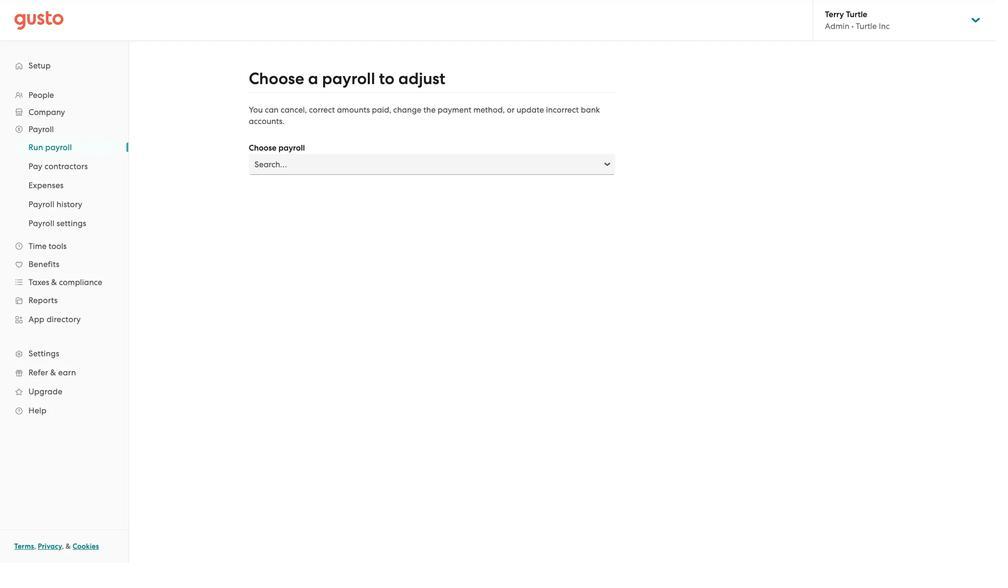 Task type: describe. For each thing, give the bounding box(es) containing it.
2 , from the left
[[62, 542, 64, 551]]

you
[[249, 105, 263, 115]]

run payroll
[[29, 143, 72, 152]]

compliance
[[59, 278, 102, 287]]

or
[[507, 105, 515, 115]]

accounts.
[[249, 116, 285, 126]]

payroll for run payroll
[[45, 143, 72, 152]]

& for compliance
[[51, 278, 57, 287]]

earn
[[58, 368, 76, 377]]

run
[[29, 143, 43, 152]]

terry turtle admin • turtle inc
[[825, 10, 890, 31]]

inc
[[879, 21, 890, 31]]

upgrade
[[29, 387, 62, 396]]

terms , privacy , & cookies
[[14, 542, 99, 551]]

home image
[[14, 11, 64, 30]]

taxes & compliance button
[[10, 274, 119, 291]]

payroll history link
[[17, 196, 119, 213]]

pay contractors
[[29, 162, 88, 171]]

setup
[[29, 61, 51, 70]]

choose a payroll to adjust
[[249, 69, 445, 88]]

directory
[[47, 315, 81, 324]]

taxes
[[29, 278, 49, 287]]

to
[[379, 69, 395, 88]]

tools
[[49, 241, 67, 251]]

help
[[29, 406, 47, 415]]

list containing people
[[0, 86, 128, 420]]

adjust
[[398, 69, 445, 88]]

1 vertical spatial turtle
[[856, 21, 877, 31]]

bank
[[581, 105, 600, 115]]

the
[[423, 105, 436, 115]]

company
[[29, 107, 65, 117]]

payroll for payroll
[[29, 125, 54, 134]]

refer & earn
[[29, 368, 76, 377]]

incorrect
[[546, 105, 579, 115]]

& for earn
[[50, 368, 56, 377]]

benefits
[[29, 259, 59, 269]]

update
[[517, 105, 544, 115]]

1 , from the left
[[34, 542, 36, 551]]

admin
[[825, 21, 849, 31]]

choose for choose payroll
[[249, 143, 276, 153]]

company button
[[10, 104, 119, 121]]

terms
[[14, 542, 34, 551]]

reports link
[[10, 292, 119, 309]]

terry
[[825, 10, 844, 19]]

setup link
[[10, 57, 119, 74]]

refer & earn link
[[10, 364, 119, 381]]

payment
[[438, 105, 471, 115]]

you can cancel, correct amounts paid, change the payment method, or update incorrect bank accounts.
[[249, 105, 600, 126]]



Task type: locate. For each thing, give the bounding box(es) containing it.
paid,
[[372, 105, 391, 115]]

contractors
[[45, 162, 88, 171]]

&
[[51, 278, 57, 287], [50, 368, 56, 377], [66, 542, 71, 551]]

time tools
[[29, 241, 67, 251]]

choose
[[249, 69, 304, 88], [249, 143, 276, 153]]

1 vertical spatial &
[[50, 368, 56, 377]]

turtle right •
[[856, 21, 877, 31]]

0 horizontal spatial payroll
[[45, 143, 72, 152]]

payroll up time
[[29, 219, 54, 228]]

privacy link
[[38, 542, 62, 551]]

•
[[851, 21, 854, 31]]

history
[[57, 200, 82, 209]]

correct
[[309, 105, 335, 115]]

& right taxes
[[51, 278, 57, 287]]

list
[[0, 86, 128, 420], [0, 138, 128, 233]]

upgrade link
[[10, 383, 119, 400]]

turtle up •
[[846, 10, 867, 19]]

1 vertical spatial payroll
[[29, 200, 54, 209]]

cookies button
[[73, 541, 99, 552]]

method,
[[473, 105, 505, 115]]

benefits link
[[10, 256, 119, 273]]

payroll for payroll history
[[29, 200, 54, 209]]

turtle
[[846, 10, 867, 19], [856, 21, 877, 31]]

payroll inside dropdown button
[[29, 125, 54, 134]]

settings link
[[10, 345, 119, 362]]

payroll button
[[10, 121, 119, 138]]

payroll for choose payroll
[[278, 143, 305, 153]]

payroll
[[322, 69, 375, 88], [45, 143, 72, 152], [278, 143, 305, 153]]

gusto navigation element
[[0, 41, 128, 435]]

2 list from the top
[[0, 138, 128, 233]]

choose up search…
[[249, 143, 276, 153]]

cancel,
[[281, 105, 307, 115]]

can
[[265, 105, 279, 115]]

0 vertical spatial &
[[51, 278, 57, 287]]

payroll down payroll dropdown button
[[45, 143, 72, 152]]

list containing run payroll
[[0, 138, 128, 233]]

settings
[[57, 219, 86, 228]]

run payroll link
[[17, 139, 119, 156]]

terms link
[[14, 542, 34, 551]]

0 vertical spatial payroll
[[29, 125, 54, 134]]

2 horizontal spatial payroll
[[322, 69, 375, 88]]

1 choose from the top
[[249, 69, 304, 88]]

payroll down company
[[29, 125, 54, 134]]

,
[[34, 542, 36, 551], [62, 542, 64, 551]]

a
[[308, 69, 318, 88]]

0 vertical spatial turtle
[[846, 10, 867, 19]]

2 vertical spatial &
[[66, 542, 71, 551]]

settings
[[29, 349, 59, 358]]

pay contractors link
[[17, 158, 119, 175]]

payroll settings link
[[17, 215, 119, 232]]

& left cookies at the left of the page
[[66, 542, 71, 551]]

, left privacy link
[[34, 542, 36, 551]]

help link
[[10, 402, 119, 419]]

, left cookies at the left of the page
[[62, 542, 64, 551]]

2 vertical spatial payroll
[[29, 219, 54, 228]]

choose for choose a payroll to adjust
[[249, 69, 304, 88]]

payroll up search…
[[278, 143, 305, 153]]

time
[[29, 241, 47, 251]]

payroll inside run payroll link
[[45, 143, 72, 152]]

2 choose from the top
[[249, 143, 276, 153]]

change
[[393, 105, 421, 115]]

expenses link
[[17, 177, 119, 194]]

1 vertical spatial choose
[[249, 143, 276, 153]]

refer
[[29, 368, 48, 377]]

privacy
[[38, 542, 62, 551]]

1 horizontal spatial payroll
[[278, 143, 305, 153]]

3 payroll from the top
[[29, 219, 54, 228]]

time tools button
[[10, 238, 119, 255]]

& inside dropdown button
[[51, 278, 57, 287]]

payroll up amounts on the top of the page
[[322, 69, 375, 88]]

choose up can
[[249, 69, 304, 88]]

2 payroll from the top
[[29, 200, 54, 209]]

taxes & compliance
[[29, 278, 102, 287]]

pay
[[29, 162, 42, 171]]

amounts
[[337, 105, 370, 115]]

payroll settings
[[29, 219, 86, 228]]

1 horizontal spatial ,
[[62, 542, 64, 551]]

& left earn
[[50, 368, 56, 377]]

payroll
[[29, 125, 54, 134], [29, 200, 54, 209], [29, 219, 54, 228]]

0 vertical spatial choose
[[249, 69, 304, 88]]

expenses
[[29, 181, 64, 190]]

payroll history
[[29, 200, 82, 209]]

choose payroll
[[249, 143, 305, 153]]

1 payroll from the top
[[29, 125, 54, 134]]

1 list from the top
[[0, 86, 128, 420]]

people
[[29, 90, 54, 100]]

payroll down expenses
[[29, 200, 54, 209]]

search…
[[254, 160, 287, 169]]

cookies
[[73, 542, 99, 551]]

0 horizontal spatial ,
[[34, 542, 36, 551]]

reports
[[29, 296, 58, 305]]

people button
[[10, 86, 119, 104]]

app directory link
[[10, 311, 119, 328]]

app directory
[[29, 315, 81, 324]]

payroll for payroll settings
[[29, 219, 54, 228]]

app
[[29, 315, 44, 324]]



Task type: vqa. For each thing, say whether or not it's contained in the screenshot.
for
no



